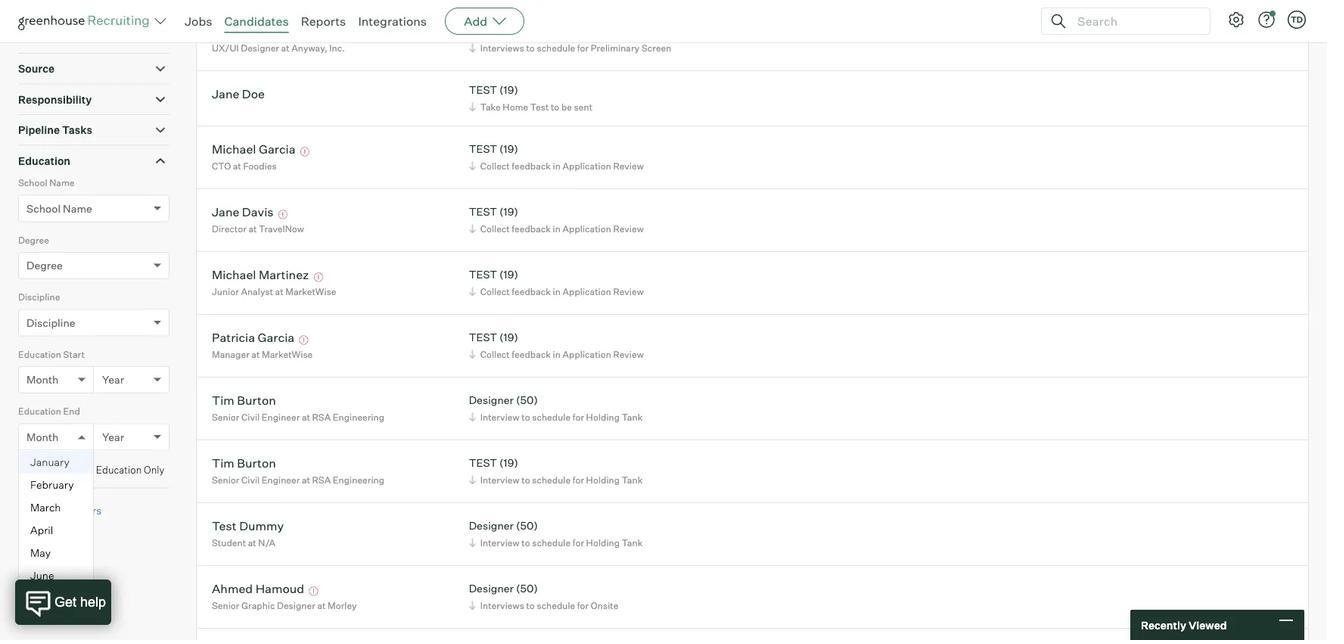Task type: vqa. For each thing, say whether or not it's contained in the screenshot.


Task type: locate. For each thing, give the bounding box(es) containing it.
reset filters button
[[18, 496, 109, 525]]

michael martinez
[[212, 267, 309, 282]]

interviews for test
[[480, 42, 524, 53]]

6 (19) from the top
[[500, 331, 518, 344]]

april option
[[19, 519, 93, 542]]

jane up director
[[212, 204, 239, 219]]

michael martinez has been in application review for more than 5 days image
[[312, 273, 325, 282]]

1 tim burton link from the top
[[212, 393, 276, 410]]

holding
[[586, 412, 620, 423], [586, 474, 620, 486], [586, 537, 620, 549]]

designer (50) interview to schedule for holding tank down test (19) interview to schedule for holding tank
[[469, 519, 643, 549]]

1 vertical spatial tim burton link
[[212, 455, 276, 473]]

garcia for patricia garcia
[[258, 330, 295, 345]]

pipeline
[[18, 124, 60, 137]]

1 interviews from the top
[[480, 42, 524, 53]]

name up degree element
[[63, 202, 92, 215]]

education left start
[[18, 349, 61, 360]]

1 review from the top
[[613, 160, 644, 172]]

year up most recent education only
[[102, 430, 124, 444]]

engineering for test
[[333, 474, 385, 486]]

interview inside test (19) interview to schedule for holding tank
[[480, 474, 520, 486]]

senior
[[212, 412, 240, 423], [212, 474, 240, 486], [212, 600, 240, 611]]

2 year from the top
[[102, 430, 124, 444]]

3 (19) from the top
[[500, 142, 518, 156]]

(19) inside test (19) interview to schedule for holding tank
[[500, 457, 518, 470]]

1 application from the top
[[563, 160, 611, 172]]

0 vertical spatial senior
[[212, 412, 240, 423]]

0 vertical spatial marketwise
[[286, 286, 336, 297]]

1 vertical spatial engineering
[[333, 474, 385, 486]]

(19) for cto at foodies
[[500, 142, 518, 156]]

month up january
[[26, 430, 59, 444]]

jane left doe
[[212, 86, 239, 101]]

jacob rogers ux/ui designer at anyway, inc.
[[212, 23, 345, 53]]

list box containing january
[[19, 451, 93, 610]]

engineer for test (19)
[[262, 474, 300, 486]]

tim burton senior civil engineer at rsa engineering down manager at marketwise
[[212, 393, 385, 423]]

2 (19) from the top
[[500, 83, 518, 97]]

1 in from the top
[[553, 160, 561, 172]]

1 test from the top
[[469, 24, 497, 38]]

burton down manager at marketwise
[[237, 393, 276, 408]]

2 interview from the top
[[480, 474, 520, 486]]

month
[[26, 373, 59, 387], [26, 430, 59, 444]]

1 vertical spatial school
[[26, 202, 61, 215]]

1 vertical spatial garcia
[[258, 330, 295, 345]]

3 test from the top
[[469, 142, 497, 156]]

5 test from the top
[[469, 268, 497, 281]]

4 feedback from the top
[[512, 349, 551, 360]]

most recent education only
[[37, 464, 165, 476]]

0 vertical spatial month
[[26, 373, 59, 387]]

4 test from the top
[[469, 205, 497, 219]]

jobs
[[18, 1, 43, 14], [185, 14, 212, 29]]

1 interview from the top
[[480, 412, 520, 423]]

0 vertical spatial tim
[[212, 393, 235, 408]]

2 vertical spatial interview
[[480, 537, 520, 549]]

3 review from the top
[[613, 286, 644, 297]]

0 vertical spatial school name
[[18, 177, 75, 189]]

school name down pipeline
[[18, 177, 75, 189]]

in for michael garcia
[[553, 160, 561, 172]]

1 vertical spatial designer (50) interview to schedule for holding tank
[[469, 519, 643, 549]]

junior analyst at marketwise
[[212, 286, 336, 297]]

education left only
[[96, 464, 142, 476]]

michael
[[212, 141, 256, 156], [212, 267, 256, 282]]

1 vertical spatial name
[[63, 202, 92, 215]]

None field
[[19, 424, 34, 450]]

2 vertical spatial holding
[[586, 537, 620, 549]]

0 vertical spatial test
[[530, 101, 549, 113]]

1 vertical spatial interview to schedule for holding tank link
[[467, 473, 647, 487]]

2 jane from the top
[[212, 204, 239, 219]]

0 vertical spatial designer (50) interview to schedule for holding tank
[[469, 394, 643, 423]]

td button
[[1285, 8, 1309, 32]]

school
[[18, 177, 47, 189], [26, 202, 61, 215]]

garcia
[[259, 141, 296, 156], [258, 330, 295, 345]]

education end
[[18, 406, 80, 417]]

0 vertical spatial interview
[[480, 412, 520, 423]]

1 vertical spatial holding
[[586, 474, 620, 486]]

0 vertical spatial interview to schedule for holding tank link
[[467, 410, 647, 424]]

6 test from the top
[[469, 331, 497, 344]]

year down discipline element
[[102, 373, 124, 387]]

test up student
[[212, 518, 237, 533]]

tim burton link up test dummy link
[[212, 455, 276, 473]]

tim burton link down manager
[[212, 393, 276, 410]]

engineer for designer (50)
[[262, 412, 300, 423]]

end
[[63, 406, 80, 417]]

feedback for michael martinez
[[512, 286, 551, 297]]

march
[[30, 501, 61, 514]]

burton
[[237, 393, 276, 408], [237, 455, 276, 471]]

sent
[[574, 101, 593, 113]]

profile details
[[18, 32, 90, 45]]

0 vertical spatial year
[[102, 373, 124, 387]]

2 designer (50) interview to schedule for holding tank from the top
[[469, 519, 643, 549]]

michael garcia has been in application review for more than 5 days image
[[298, 147, 312, 156]]

3 tank from the top
[[622, 537, 643, 549]]

jane doe
[[212, 86, 265, 101]]

0 vertical spatial michael
[[212, 141, 256, 156]]

2 holding from the top
[[586, 474, 620, 486]]

2 engineering from the top
[[333, 474, 385, 486]]

june option
[[19, 564, 93, 587]]

year
[[102, 373, 124, 387], [102, 430, 124, 444]]

2 collect from the top
[[480, 223, 510, 234]]

1 civil from the top
[[242, 412, 260, 423]]

patricia garcia
[[212, 330, 295, 345]]

4 review from the top
[[613, 349, 644, 360]]

2 test (19) collect feedback in application review from the top
[[469, 205, 644, 234]]

march option
[[19, 496, 93, 519]]

1 michael from the top
[[212, 141, 256, 156]]

education down pipeline
[[18, 154, 70, 167]]

in for michael martinez
[[553, 286, 561, 297]]

0 vertical spatial rsa
[[312, 412, 331, 423]]

review for michael martinez
[[613, 286, 644, 297]]

test
[[530, 101, 549, 113], [212, 518, 237, 533]]

education for education end
[[18, 406, 61, 417]]

be
[[562, 101, 572, 113]]

1 tim from the top
[[212, 393, 235, 408]]

civil
[[242, 412, 260, 423], [242, 474, 260, 486]]

tim burton senior civil engineer at rsa engineering up dummy
[[212, 455, 385, 486]]

director
[[212, 223, 247, 234]]

2 vertical spatial interview to schedule for holding tank link
[[467, 536, 647, 550]]

ahmed hamoud link
[[212, 581, 304, 598]]

1 vertical spatial month
[[26, 430, 59, 444]]

4 in from the top
[[553, 349, 561, 360]]

2 vertical spatial (50)
[[516, 582, 538, 595]]

1 test (19) collect feedback in application review from the top
[[469, 142, 644, 172]]

start
[[63, 349, 85, 360]]

details
[[54, 32, 90, 45]]

0 vertical spatial jane
[[212, 86, 239, 101]]

2 rsa from the top
[[312, 474, 331, 486]]

jobs up ux/ui
[[185, 14, 212, 29]]

garcia up the foodies
[[259, 141, 296, 156]]

2 tim burton senior civil engineer at rsa engineering from the top
[[212, 455, 385, 486]]

1 vertical spatial test
[[212, 518, 237, 533]]

1 vertical spatial tim
[[212, 455, 235, 471]]

4 collect from the top
[[480, 349, 510, 360]]

(50) for test dummy
[[516, 519, 538, 533]]

0 horizontal spatial test
[[212, 518, 237, 533]]

rsa
[[312, 412, 331, 423], [312, 474, 331, 486]]

tim burton link for designer
[[212, 393, 276, 410]]

2 vertical spatial tank
[[622, 537, 643, 549]]

2 senior from the top
[[212, 474, 240, 486]]

martinez
[[259, 267, 309, 282]]

foodies
[[243, 160, 277, 172]]

in
[[553, 160, 561, 172], [553, 223, 561, 234], [553, 286, 561, 297], [553, 349, 561, 360]]

(19) for senior civil engineer at rsa engineering
[[500, 457, 518, 470]]

civil down manager at marketwise
[[242, 412, 260, 423]]

(19)
[[500, 24, 518, 38], [500, 83, 518, 97], [500, 142, 518, 156], [500, 205, 518, 219], [500, 268, 518, 281], [500, 331, 518, 344], [500, 457, 518, 470]]

1 interview to schedule for holding tank link from the top
[[467, 410, 647, 424]]

2 (50) from the top
[[516, 519, 538, 533]]

2 in from the top
[[553, 223, 561, 234]]

burton up dummy
[[237, 455, 276, 471]]

test dummy student at n/a
[[212, 518, 284, 549]]

7 test from the top
[[469, 457, 497, 470]]

1 horizontal spatial jobs
[[185, 14, 212, 29]]

1 vertical spatial tank
[[622, 474, 643, 486]]

marketwise
[[286, 286, 336, 297], [262, 349, 313, 360]]

degree up discipline element
[[26, 259, 63, 272]]

1 vertical spatial engineer
[[262, 474, 300, 486]]

interview to schedule for holding tank link for tim burton link associated with designer
[[467, 410, 647, 424]]

1 engineering from the top
[[333, 412, 385, 423]]

jacob
[[212, 23, 247, 38]]

1 vertical spatial jane
[[212, 204, 239, 219]]

discipline
[[18, 292, 60, 303], [26, 316, 75, 329]]

1 feedback from the top
[[512, 160, 551, 172]]

name down pipeline tasks
[[49, 177, 75, 189]]

designer
[[241, 42, 279, 53], [469, 394, 514, 407], [469, 519, 514, 533], [469, 582, 514, 595], [277, 600, 315, 611]]

burton for designer (50)
[[237, 393, 276, 408]]

education for education start
[[18, 349, 61, 360]]

engineer up dummy
[[262, 474, 300, 486]]

interviews inside designer (50) interviews to schedule for onsite
[[480, 600, 524, 611]]

1 vertical spatial (50)
[[516, 519, 538, 533]]

1 jane from the top
[[212, 86, 239, 101]]

to inside "test (19) interviews to schedule for preliminary screen"
[[526, 42, 535, 53]]

1 vertical spatial school name
[[26, 202, 92, 215]]

designer (50) interview to schedule for holding tank for burton
[[469, 394, 643, 423]]

2 test from the top
[[469, 83, 497, 97]]

2 collect feedback in application review link from the top
[[467, 222, 648, 236]]

0 vertical spatial tim burton link
[[212, 393, 276, 410]]

school up degree element
[[26, 202, 61, 215]]

review for michael garcia
[[613, 160, 644, 172]]

collect
[[480, 160, 510, 172], [480, 223, 510, 234], [480, 286, 510, 297], [480, 349, 510, 360]]

3 test (19) collect feedback in application review from the top
[[469, 268, 644, 297]]

1 horizontal spatial test
[[530, 101, 549, 113]]

2 interview to schedule for holding tank link from the top
[[467, 473, 647, 487]]

1 vertical spatial burton
[[237, 455, 276, 471]]

0 vertical spatial garcia
[[259, 141, 296, 156]]

0 vertical spatial (50)
[[516, 394, 538, 407]]

test
[[469, 24, 497, 38], [469, 83, 497, 97], [469, 142, 497, 156], [469, 205, 497, 219], [469, 268, 497, 281], [469, 331, 497, 344], [469, 457, 497, 470]]

3 (50) from the top
[[516, 582, 538, 595]]

interview to schedule for holding tank link
[[467, 410, 647, 424], [467, 473, 647, 487], [467, 536, 647, 550]]

2 tim from the top
[[212, 455, 235, 471]]

ahmed hamoud has been in onsite for more than 21 days image
[[307, 587, 321, 596]]

0 vertical spatial engineer
[[262, 412, 300, 423]]

2 tim burton link from the top
[[212, 455, 276, 473]]

0 horizontal spatial jobs
[[18, 1, 43, 14]]

civil for test (19)
[[242, 474, 260, 486]]

tim down manager
[[212, 393, 235, 408]]

education left end
[[18, 406, 61, 417]]

application for michael garcia
[[563, 160, 611, 172]]

test (19) take home test to be sent
[[469, 83, 593, 113]]

designer inside "jacob rogers ux/ui designer at anyway, inc."
[[241, 42, 279, 53]]

burton for test (19)
[[237, 455, 276, 471]]

2 tank from the top
[[622, 474, 643, 486]]

0 vertical spatial civil
[[242, 412, 260, 423]]

school name up degree element
[[26, 202, 92, 215]]

(19) inside "test (19) take home test to be sent"
[[500, 83, 518, 97]]

3 interview to schedule for holding tank link from the top
[[467, 536, 647, 550]]

1 (19) from the top
[[500, 24, 518, 38]]

Search text field
[[1074, 10, 1197, 32]]

0 vertical spatial tank
[[622, 412, 643, 423]]

1 vertical spatial tim burton senior civil engineer at rsa engineering
[[212, 455, 385, 486]]

collect for patricia garcia
[[480, 349, 510, 360]]

1 vertical spatial rsa
[[312, 474, 331, 486]]

2 review from the top
[[613, 223, 644, 234]]

2 engineer from the top
[[262, 474, 300, 486]]

civil for designer (50)
[[242, 412, 260, 423]]

1 vertical spatial interviews
[[480, 600, 524, 611]]

interviews
[[480, 42, 524, 53], [480, 600, 524, 611]]

jane for jane doe
[[212, 86, 239, 101]]

0 vertical spatial holding
[[586, 412, 620, 423]]

3 collect feedback in application review link from the top
[[467, 284, 648, 299]]

1 collect from the top
[[480, 160, 510, 172]]

3 feedback from the top
[[512, 286, 551, 297]]

garcia up manager at marketwise
[[258, 330, 295, 345]]

1 (50) from the top
[[516, 394, 538, 407]]

0 vertical spatial interviews
[[480, 42, 524, 53]]

school down pipeline
[[18, 177, 47, 189]]

engineer down manager at marketwise
[[262, 412, 300, 423]]

2 interviews from the top
[[480, 600, 524, 611]]

test (19) interviews to schedule for preliminary screen
[[469, 24, 672, 53]]

td
[[1291, 14, 1304, 25]]

to
[[526, 42, 535, 53], [551, 101, 560, 113], [522, 412, 530, 423], [522, 474, 530, 486], [522, 537, 530, 549], [526, 600, 535, 611]]

garcia for michael garcia
[[259, 141, 296, 156]]

at
[[281, 42, 290, 53], [233, 160, 241, 172], [249, 223, 257, 234], [275, 286, 284, 297], [252, 349, 260, 360], [302, 412, 310, 423], [302, 474, 310, 486], [248, 537, 256, 549], [317, 600, 326, 611]]

test (19) collect feedback in application review for michael martinez
[[469, 268, 644, 297]]

1 designer (50) interview to schedule for holding tank from the top
[[469, 394, 643, 423]]

4 test (19) collect feedback in application review from the top
[[469, 331, 644, 360]]

test right home
[[530, 101, 549, 113]]

4 collect feedback in application review link from the top
[[467, 347, 648, 362]]

0 vertical spatial engineering
[[333, 412, 385, 423]]

candidates link
[[224, 14, 289, 29]]

1 year from the top
[[102, 373, 124, 387]]

degree element
[[18, 233, 170, 290]]

test inside test (19) interview to schedule for holding tank
[[469, 457, 497, 470]]

name
[[49, 177, 75, 189], [63, 202, 92, 215]]

civil up test dummy link
[[242, 474, 260, 486]]

2 month from the top
[[26, 430, 59, 444]]

tim burton senior civil engineer at rsa engineering
[[212, 393, 385, 423], [212, 455, 385, 486]]

july option
[[19, 587, 93, 610]]

marketwise down michael martinez has been in application review for more than 5 days image
[[286, 286, 336, 297]]

application for patricia garcia
[[563, 349, 611, 360]]

senior down ahmed in the bottom of the page
[[212, 600, 240, 611]]

schedule inside designer (50) interviews to schedule for onsite
[[537, 600, 575, 611]]

patricia
[[212, 330, 255, 345]]

michael up junior
[[212, 267, 256, 282]]

designer (50) interview to schedule for holding tank for dummy
[[469, 519, 643, 549]]

interview to schedule for holding tank link for tim burton link corresponding to test
[[467, 473, 647, 487]]

application for jane davis
[[563, 223, 611, 234]]

1 vertical spatial interview
[[480, 474, 520, 486]]

list box
[[19, 451, 93, 610]]

month down education start
[[26, 373, 59, 387]]

michael up cto at foodies on the top
[[212, 141, 256, 156]]

4 (19) from the top
[[500, 205, 518, 219]]

1 vertical spatial civil
[[242, 474, 260, 486]]

1 tim burton senior civil engineer at rsa engineering from the top
[[212, 393, 385, 423]]

1 vertical spatial michael
[[212, 267, 256, 282]]

february
[[30, 478, 74, 491]]

tim up test dummy link
[[212, 455, 235, 471]]

jane
[[212, 86, 239, 101], [212, 204, 239, 219]]

take
[[480, 101, 501, 113]]

test for director at travelnow
[[469, 205, 497, 219]]

1 vertical spatial year
[[102, 430, 124, 444]]

(19) inside "test (19) interviews to schedule for preliminary screen"
[[500, 24, 518, 38]]

in for jane davis
[[553, 223, 561, 234]]

(50)
[[516, 394, 538, 407], [516, 519, 538, 533], [516, 582, 538, 595]]

2 application from the top
[[563, 223, 611, 234]]

3 in from the top
[[553, 286, 561, 297]]

1 senior from the top
[[212, 412, 240, 423]]

degree down school name element
[[18, 234, 49, 246]]

3 application from the top
[[563, 286, 611, 297]]

5 (19) from the top
[[500, 268, 518, 281]]

2 feedback from the top
[[512, 223, 551, 234]]

patricia garcia has been in application review for more than 5 days image
[[297, 336, 311, 345]]

jobs up profile
[[18, 1, 43, 14]]

designer (50) interview to schedule for holding tank
[[469, 394, 643, 423], [469, 519, 643, 549]]

senior up test dummy link
[[212, 474, 240, 486]]

marketwise down "patricia garcia has been in application review for more than 5 days" icon
[[262, 349, 313, 360]]

tim burton senior civil engineer at rsa engineering for designer
[[212, 393, 385, 423]]

education
[[18, 154, 70, 167], [18, 349, 61, 360], [18, 406, 61, 417], [96, 464, 142, 476]]

test for cto at foodies
[[469, 142, 497, 156]]

(50) inside designer (50) interviews to schedule for onsite
[[516, 582, 538, 595]]

1 vertical spatial senior
[[212, 474, 240, 486]]

2 civil from the top
[[242, 474, 260, 486]]

1 collect feedback in application review link from the top
[[467, 159, 648, 173]]

collect feedback in application review link
[[467, 159, 648, 173], [467, 222, 648, 236], [467, 284, 648, 299], [467, 347, 648, 362]]

onsite
[[591, 600, 619, 611]]

2 vertical spatial senior
[[212, 600, 240, 611]]

4 application from the top
[[563, 349, 611, 360]]

3 collect from the top
[[480, 286, 510, 297]]

0 vertical spatial tim burton senior civil engineer at rsa engineering
[[212, 393, 385, 423]]

senior down manager
[[212, 412, 240, 423]]

2 burton from the top
[[237, 455, 276, 471]]

take home test to be sent link
[[467, 100, 597, 114]]

feedback for jane davis
[[512, 223, 551, 234]]

2 michael from the top
[[212, 267, 256, 282]]

1 rsa from the top
[[312, 412, 331, 423]]

candidates
[[224, 14, 289, 29]]

application
[[563, 160, 611, 172], [563, 223, 611, 234], [563, 286, 611, 297], [563, 349, 611, 360]]

0 vertical spatial burton
[[237, 393, 276, 408]]

jane davis link
[[212, 204, 274, 222]]

profile
[[18, 32, 52, 45]]

7 (19) from the top
[[500, 457, 518, 470]]

1 vertical spatial discipline
[[26, 316, 75, 329]]

michael for michael martinez
[[212, 267, 256, 282]]

designer (50) interview to schedule for holding tank up test (19) interview to schedule for holding tank
[[469, 394, 643, 423]]

most
[[37, 464, 60, 476]]

interviews inside "test (19) interviews to schedule for preliminary screen"
[[480, 42, 524, 53]]

1 burton from the top
[[237, 393, 276, 408]]

1 engineer from the top
[[262, 412, 300, 423]]



Task type: describe. For each thing, give the bounding box(es) containing it.
source
[[18, 62, 55, 75]]

application for michael martinez
[[563, 286, 611, 297]]

michael garcia
[[212, 141, 296, 156]]

ahmed
[[212, 581, 253, 596]]

michael martinez link
[[212, 267, 309, 284]]

for inside designer (50) interviews to schedule for onsite
[[577, 600, 589, 611]]

for inside "test (19) interviews to schedule for preliminary screen"
[[577, 42, 589, 53]]

interview to schedule for holding tank link for test dummy link
[[467, 536, 647, 550]]

director at travelnow
[[212, 223, 304, 234]]

tim burton link for test
[[212, 455, 276, 473]]

configure image
[[1228, 11, 1246, 29]]

interviews to schedule for onsite link
[[467, 598, 623, 613]]

jane for jane davis
[[212, 204, 239, 219]]

rogers
[[249, 23, 290, 38]]

3 holding from the top
[[586, 537, 620, 549]]

collect feedback in application review link for michael martinez
[[467, 284, 648, 299]]

designer inside designer (50) interviews to schedule for onsite
[[469, 582, 514, 595]]

education for education
[[18, 154, 70, 167]]

tim burton senior civil engineer at rsa engineering for test
[[212, 455, 385, 486]]

preliminary
[[591, 42, 640, 53]]

jacob rogers link
[[212, 23, 290, 41]]

0 vertical spatial degree
[[18, 234, 49, 246]]

january
[[30, 455, 70, 469]]

test (19) collect feedback in application review for jane davis
[[469, 205, 644, 234]]

patricia garcia link
[[212, 330, 295, 347]]

reset filters
[[41, 504, 102, 517]]

senior graphic designer at morley
[[212, 600, 357, 611]]

manager at marketwise
[[212, 349, 313, 360]]

Most Recent Education Only checkbox
[[21, 464, 31, 474]]

april
[[30, 524, 53, 537]]

inc.
[[330, 42, 345, 53]]

junior
[[212, 286, 239, 297]]

reports
[[301, 14, 346, 29]]

collect feedback in application review link for patricia garcia
[[467, 347, 648, 362]]

pipeline tasks
[[18, 124, 92, 137]]

doe
[[242, 86, 265, 101]]

in for patricia garcia
[[553, 349, 561, 360]]

responsibility
[[18, 93, 92, 106]]

anyway,
[[292, 42, 328, 53]]

ux/ui
[[212, 42, 239, 53]]

recently viewed
[[1141, 619, 1227, 632]]

feedback for michael garcia
[[512, 160, 551, 172]]

michael for michael garcia
[[212, 141, 256, 156]]

dummy
[[239, 518, 284, 533]]

morley
[[328, 600, 357, 611]]

at inside test dummy student at n/a
[[248, 537, 256, 549]]

feedback for patricia garcia
[[512, 349, 551, 360]]

1 holding from the top
[[586, 412, 620, 423]]

recent
[[62, 464, 94, 476]]

hamoud
[[256, 581, 304, 596]]

schedule inside test (19) interview to schedule for holding tank
[[532, 474, 571, 486]]

senior for designer (50)
[[212, 412, 240, 423]]

1 month from the top
[[26, 373, 59, 387]]

to inside designer (50) interviews to schedule for onsite
[[526, 600, 535, 611]]

reports link
[[301, 14, 346, 29]]

senior for test (19)
[[212, 474, 240, 486]]

travelnow
[[259, 223, 304, 234]]

integrations
[[358, 14, 427, 29]]

recently
[[1141, 619, 1187, 632]]

year for education end
[[102, 430, 124, 444]]

(19) for manager at marketwise
[[500, 331, 518, 344]]

jane davis has been in application review for more than 5 days image
[[276, 210, 290, 219]]

jobs link
[[185, 14, 212, 29]]

tank inside test (19) interview to schedule for holding tank
[[622, 474, 643, 486]]

designer (50) interviews to schedule for onsite
[[469, 582, 619, 611]]

collect feedback in application review link for michael garcia
[[467, 159, 648, 173]]

to inside "test (19) take home test to be sent"
[[551, 101, 560, 113]]

(50) for tim burton
[[516, 394, 538, 407]]

rsa for test (19)
[[312, 474, 331, 486]]

test for senior civil engineer at rsa engineering
[[469, 457, 497, 470]]

jane davis
[[212, 204, 274, 219]]

screen
[[642, 42, 672, 53]]

greenhouse recruiting image
[[18, 12, 154, 30]]

tim for test
[[212, 455, 235, 471]]

test (19) interview to schedule for holding tank
[[469, 457, 643, 486]]

holding inside test (19) interview to schedule for holding tank
[[586, 474, 620, 486]]

0 vertical spatial school
[[18, 177, 47, 189]]

(19) for junior analyst at marketwise
[[500, 268, 518, 281]]

davis
[[242, 204, 274, 219]]

test inside "test (19) interviews to schedule for preliminary screen"
[[469, 24, 497, 38]]

jane doe link
[[212, 86, 265, 103]]

manager
[[212, 349, 250, 360]]

interviews for designer
[[480, 600, 524, 611]]

february option
[[19, 474, 93, 496]]

filters
[[71, 504, 102, 517]]

test for manager at marketwise
[[469, 331, 497, 344]]

july
[[30, 592, 50, 605]]

test (19) collect feedback in application review for michael garcia
[[469, 142, 644, 172]]

home
[[503, 101, 529, 113]]

review for jane davis
[[613, 223, 644, 234]]

discipline element
[[18, 290, 170, 347]]

cto at foodies
[[212, 160, 277, 172]]

1 vertical spatial marketwise
[[262, 349, 313, 360]]

add
[[464, 14, 488, 29]]

collect for michael martinez
[[480, 286, 510, 297]]

at inside "jacob rogers ux/ui designer at anyway, inc."
[[281, 42, 290, 53]]

june
[[30, 569, 54, 582]]

january option
[[19, 451, 93, 474]]

graphic
[[242, 600, 275, 611]]

(19) for director at travelnow
[[500, 205, 518, 219]]

may
[[30, 546, 51, 560]]

only
[[144, 464, 165, 476]]

1 tank from the top
[[622, 412, 643, 423]]

review for patricia garcia
[[613, 349, 644, 360]]

add button
[[445, 8, 525, 35]]

ahmed hamoud
[[212, 581, 304, 596]]

school name element
[[18, 176, 170, 233]]

test inside "test (19) take home test to be sent"
[[530, 101, 549, 113]]

schedule inside "test (19) interviews to schedule for preliminary screen"
[[537, 42, 575, 53]]

tim for designer
[[212, 393, 235, 408]]

to inside test (19) interview to schedule for holding tank
[[522, 474, 530, 486]]

test (19) collect feedback in application review for patricia garcia
[[469, 331, 644, 360]]

test for junior analyst at marketwise
[[469, 268, 497, 281]]

n/a
[[258, 537, 275, 549]]

integrations link
[[358, 14, 427, 29]]

reset
[[41, 504, 69, 517]]

analyst
[[241, 286, 273, 297]]

test inside test dummy student at n/a
[[212, 518, 237, 533]]

for inside test (19) interview to schedule for holding tank
[[573, 474, 584, 486]]

tasks
[[62, 124, 92, 137]]

viewed
[[1189, 619, 1227, 632]]

year for education start
[[102, 373, 124, 387]]

3 interview from the top
[[480, 537, 520, 549]]

td button
[[1288, 11, 1306, 29]]

collect feedback in application review link for jane davis
[[467, 222, 648, 236]]

collect for jane davis
[[480, 223, 510, 234]]

0 vertical spatial discipline
[[18, 292, 60, 303]]

cto
[[212, 160, 231, 172]]

1 vertical spatial degree
[[26, 259, 63, 272]]

interviews to schedule for preliminary screen link
[[467, 41, 676, 55]]

michael garcia link
[[212, 141, 296, 159]]

3 senior from the top
[[212, 600, 240, 611]]

test inside "test (19) take home test to be sent"
[[469, 83, 497, 97]]

student
[[212, 537, 246, 549]]

test dummy link
[[212, 518, 284, 536]]

engineering for designer
[[333, 412, 385, 423]]

education start
[[18, 349, 85, 360]]

may option
[[19, 542, 93, 564]]

0 vertical spatial name
[[49, 177, 75, 189]]

rsa for designer (50)
[[312, 412, 331, 423]]

collect for michael garcia
[[480, 160, 510, 172]]



